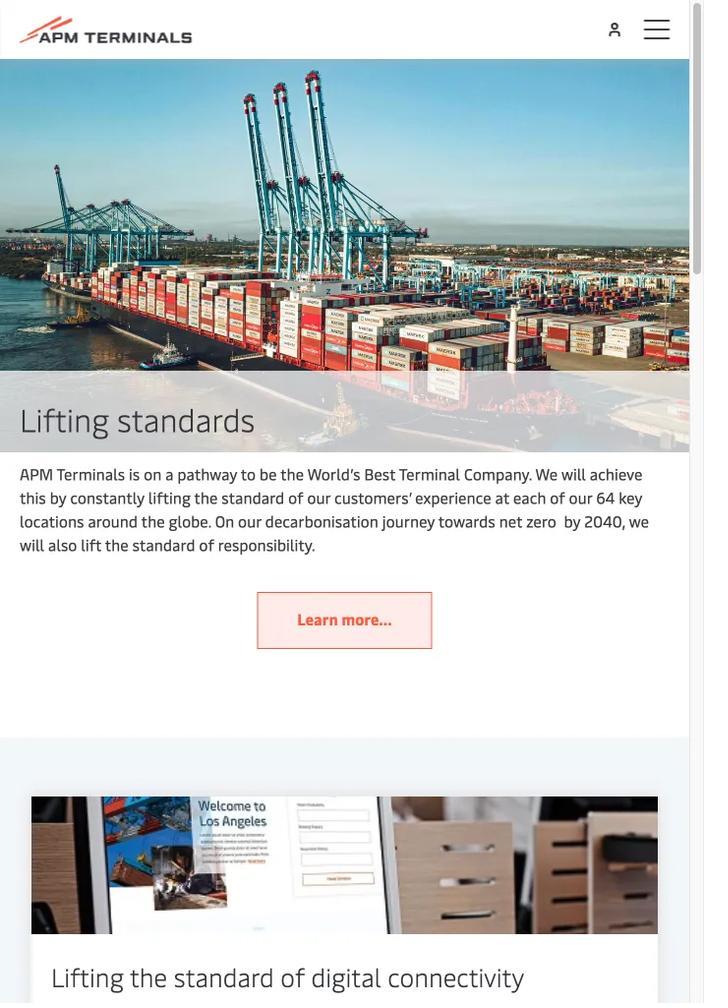 Task type: vqa. For each thing, say whether or not it's contained in the screenshot.
standard
yes



Task type: locate. For each thing, give the bounding box(es) containing it.
by up locations
[[50, 487, 66, 508]]

terminals
[[57, 463, 125, 484]]

0 horizontal spatial by
[[50, 487, 66, 508]]

apm
[[20, 463, 53, 484]]

lifting
[[20, 398, 109, 440], [51, 959, 124, 994]]

by
[[50, 487, 66, 508], [564, 510, 580, 532]]

our right on
[[238, 510, 261, 532]]

our up decarbonisation
[[307, 487, 331, 508]]

1 horizontal spatial will
[[561, 463, 586, 484]]

pathway
[[177, 463, 237, 484]]

to
[[241, 463, 256, 484]]

2040,
[[584, 510, 625, 532]]

our
[[307, 487, 331, 508], [569, 487, 592, 508], [238, 510, 261, 532]]

lifting the standard of digital connectivity
[[51, 959, 524, 994]]

lifting for lifting standards
[[20, 398, 109, 440]]

of
[[288, 487, 303, 508], [550, 487, 565, 508], [199, 534, 214, 555], [281, 959, 305, 994]]

0 horizontal spatial will
[[20, 534, 44, 555]]

of down we
[[550, 487, 565, 508]]

journey
[[382, 510, 435, 532]]

will left also
[[20, 534, 44, 555]]

net
[[499, 510, 522, 532]]

learn more...
[[297, 608, 392, 629]]

1 horizontal spatial by
[[564, 510, 580, 532]]

64
[[596, 487, 615, 508]]

will
[[561, 463, 586, 484], [20, 534, 44, 555]]

the
[[280, 463, 304, 484], [194, 487, 218, 508], [141, 510, 165, 532], [105, 534, 129, 555], [130, 959, 167, 994]]

1 vertical spatial will
[[20, 534, 44, 555]]

2 vertical spatial standard
[[174, 959, 274, 994]]

on
[[215, 510, 234, 532]]

responsibility.
[[218, 534, 315, 555]]

at
[[495, 487, 509, 508]]

towards
[[438, 510, 495, 532]]

this
[[20, 487, 46, 508]]

lifting standards
[[20, 398, 255, 440]]

standard
[[222, 487, 284, 508], [132, 534, 195, 555], [174, 959, 274, 994]]

terminal
[[399, 463, 460, 484]]

0 horizontal spatial our
[[238, 510, 261, 532]]

standards
[[117, 398, 255, 440]]

1 vertical spatial by
[[564, 510, 580, 532]]

also
[[48, 534, 77, 555]]

our left 64
[[569, 487, 592, 508]]

by left 2040, on the right of the page
[[564, 510, 580, 532]]

will right we
[[561, 463, 586, 484]]

1 vertical spatial lifting
[[51, 959, 124, 994]]

locations
[[20, 510, 84, 532]]

constantly
[[70, 487, 144, 508]]

0 vertical spatial lifting
[[20, 398, 109, 440]]

apmt container tracking banner image
[[31, 797, 658, 934]]



Task type: describe. For each thing, give the bounding box(es) containing it.
around
[[88, 510, 138, 532]]

experience
[[415, 487, 491, 508]]

apm terminals is on a pathway to be the world's best terminal company. we will achieve this by constantly lifting the standard of our customers' experience at each of our 64 key locations around the globe. on our decarbonisation journey towards net zero  by 2040, we will also lift the standard of responsibility.
[[20, 463, 649, 555]]

lifting for lifting the standard of digital connectivity
[[51, 959, 124, 994]]

digital
[[311, 959, 381, 994]]

achieve
[[590, 463, 643, 484]]

is
[[129, 463, 140, 484]]

key
[[619, 487, 642, 508]]

best
[[364, 463, 396, 484]]

lifting the standard of digital connectivity link
[[31, 797, 658, 1003]]

more...
[[342, 608, 392, 629]]

the inside the lifting the standard of digital connectivity link
[[130, 959, 167, 994]]

world's
[[307, 463, 360, 484]]

each
[[513, 487, 546, 508]]

learn
[[297, 608, 338, 629]]

we
[[535, 463, 558, 484]]

1 vertical spatial standard
[[132, 534, 195, 555]]

globe.
[[169, 510, 211, 532]]

learn more... link
[[257, 592, 432, 649]]

we
[[629, 510, 649, 532]]

company.
[[464, 463, 532, 484]]

of down globe.
[[199, 534, 214, 555]]

on
[[144, 463, 161, 484]]

decarbonisation
[[265, 510, 378, 532]]

lifting
[[148, 487, 191, 508]]

0 vertical spatial by
[[50, 487, 66, 508]]

1 horizontal spatial our
[[307, 487, 331, 508]]

lift
[[81, 534, 101, 555]]

connectivity
[[388, 959, 524, 994]]

2 horizontal spatial our
[[569, 487, 592, 508]]

be
[[260, 463, 277, 484]]

0 vertical spatial will
[[561, 463, 586, 484]]

a
[[165, 463, 174, 484]]

customers'
[[334, 487, 411, 508]]

0 vertical spatial standard
[[222, 487, 284, 508]]

of left digital
[[281, 959, 305, 994]]

of up decarbonisation
[[288, 487, 303, 508]]



